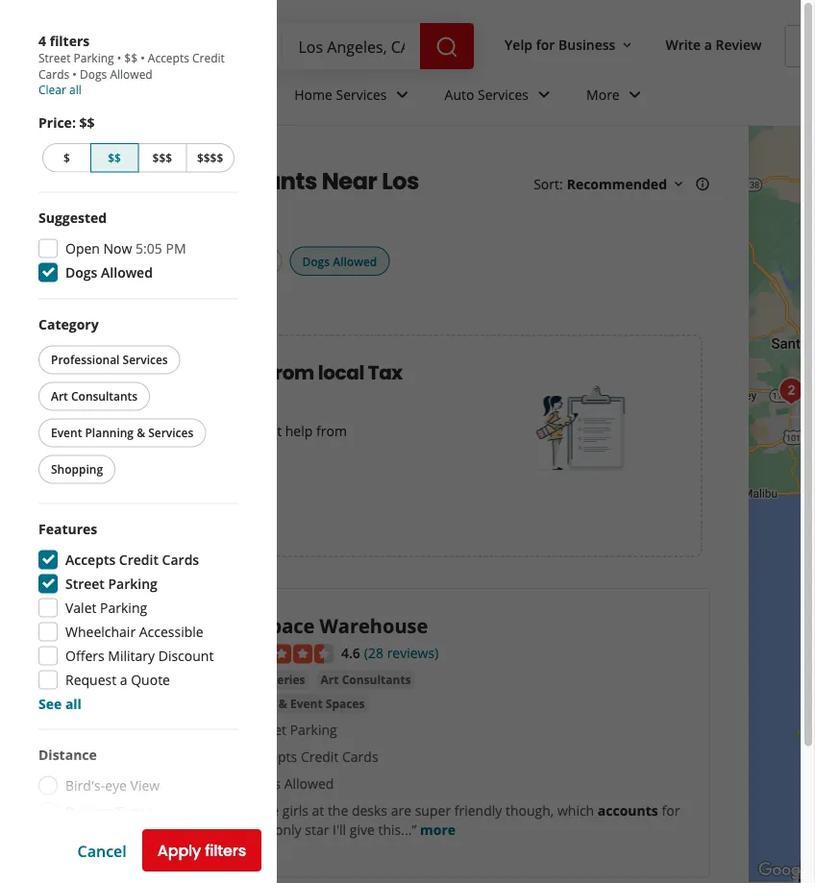 Task type: describe. For each thing, give the bounding box(es) containing it.
(2
[[107, 829, 119, 847]]

mi.) for (2
[[122, 829, 146, 847]]

galleries
[[255, 672, 305, 688]]

1 vertical spatial $$
[[79, 113, 95, 131]]

4 for 4 all
[[87, 254, 92, 267]]

16 filter v2 image
[[55, 255, 70, 270]]

give
[[350, 821, 375, 839]]

event inside button
[[51, 425, 82, 441]]

credit inside accepts credit cards dogs allowed
[[301, 748, 339, 766]]

16 info v2 image
[[695, 177, 711, 192]]

about
[[115, 421, 152, 440]]

driving
[[65, 803, 110, 821]]

yelp for business
[[505, 35, 616, 53]]

"the
[[251, 802, 279, 820]]

walking
[[65, 855, 115, 873]]

near
[[322, 165, 377, 197]]

for inside for the only star i'll give this..."
[[662, 802, 680, 820]]

home services link
[[279, 69, 429, 125]]

event planning & services
[[51, 425, 194, 441]]

cancel
[[77, 841, 127, 861]]

5:05
[[136, 239, 162, 258]]

allowed up price: $$ group
[[110, 66, 153, 82]]

(1
[[118, 855, 130, 873]]

tax
[[368, 359, 403, 386]]

0 vertical spatial the
[[328, 802, 348, 820]]

1 vertical spatial accepts
[[65, 551, 116, 569]]

mi.) for (5
[[129, 803, 152, 821]]

clear
[[38, 81, 66, 97]]

businesses.
[[142, 441, 214, 459]]

reviews)
[[387, 644, 439, 662]]

0 vertical spatial credit
[[192, 50, 225, 66]]

valet
[[65, 599, 97, 617]]

friendly
[[455, 802, 502, 820]]

$$ inside button
[[108, 150, 121, 166]]

biking
[[65, 829, 104, 847]]

desks
[[352, 802, 388, 820]]

0 vertical spatial accepts credit cards
[[38, 50, 225, 82]]

$$$$ button
[[186, 143, 235, 173]]

offers military discount
[[65, 647, 214, 665]]

consultants for art consultants venues & event spaces
[[342, 672, 411, 688]]

art for art galleries
[[234, 672, 252, 688]]

yelp link
[[38, 149, 63, 165]]

artspace
[[230, 612, 315, 639]]

allowed inside group
[[101, 263, 153, 282]]

more
[[587, 85, 620, 103]]

professional
[[51, 352, 120, 368]]

• dogs allowed
[[69, 66, 153, 82]]

$$$$
[[197, 150, 223, 166]]

group containing suggested
[[38, 208, 238, 283]]

event planning & services button
[[38, 419, 206, 448]]

event inside art consultants venues & event spaces
[[290, 696, 323, 712]]

spaces
[[326, 696, 365, 712]]

get
[[87, 501, 113, 522]]

24 chevron down v2 image for more
[[624, 83, 647, 106]]

professional services
[[51, 352, 168, 368]]

16 chevron right v2 image
[[71, 150, 86, 165]]

dogs right clear
[[80, 66, 107, 82]]

girls
[[282, 802, 309, 820]]

$$ button
[[90, 143, 139, 173]]

lo link
[[785, 25, 815, 67]]

all for clear all
[[69, 81, 82, 97]]

see
[[38, 695, 62, 713]]

are
[[391, 802, 412, 820]]

shopping inside button
[[51, 462, 103, 477]]

art for art consultants
[[51, 388, 68, 404]]

free
[[71, 359, 112, 386]]

0 vertical spatial $$
[[124, 50, 138, 66]]

clear all
[[38, 81, 82, 97]]

shopping button
[[38, 455, 116, 484]]

filters group
[[38, 247, 394, 277]]

art galleries link
[[230, 671, 309, 690]]

1 vertical spatial street parking
[[249, 721, 337, 739]]

striving artists framing and art services image
[[773, 372, 811, 411]]

category
[[38, 315, 99, 334]]

dogs allowed button
[[290, 247, 390, 276]]

0 vertical spatial cards
[[38, 66, 69, 82]]

yelp for yelp for business
[[505, 35, 533, 53]]

estimates
[[168, 359, 264, 386]]

4 filters
[[38, 31, 90, 50]]

parking up wheelchair accessible
[[100, 599, 147, 617]]

distance
[[38, 746, 97, 764]]

2 vertical spatial mi.)
[[134, 855, 157, 873]]

dogs inside accepts credit cards dogs allowed
[[249, 775, 281, 793]]

dogs inside button
[[302, 253, 330, 269]]

all for see all
[[65, 695, 82, 713]]

home services
[[294, 85, 387, 103]]

0 horizontal spatial art consultants button
[[38, 382, 150, 411]]

0 vertical spatial street
[[38, 50, 71, 66]]

open
[[65, 239, 100, 258]]

started
[[117, 501, 171, 522]]

4 for 4 filters
[[38, 31, 46, 50]]

the inside for the only star i'll give this..."
[[251, 821, 272, 839]]

write
[[666, 35, 701, 53]]

driving (5 mi.)
[[65, 803, 152, 821]]

los
[[382, 165, 419, 197]]

yelp for yelp link
[[38, 149, 63, 165]]

4 all
[[87, 253, 115, 269]]

auto services link
[[429, 69, 571, 125]]

parking down 4 filters
[[74, 50, 114, 66]]

at
[[312, 802, 324, 820]]

only
[[275, 821, 302, 839]]

cards inside accepts credit cards dogs allowed
[[342, 748, 378, 766]]

art consultants
[[51, 388, 138, 404]]

0 vertical spatial street parking
[[65, 575, 158, 593]]

1 vertical spatial street
[[65, 575, 105, 593]]

consultants for art consultants
[[71, 388, 138, 404]]

see all
[[38, 695, 82, 713]]

lo
[[801, 36, 815, 57]]

& inside art consultants venues & event spaces
[[279, 696, 287, 712]]

auto
[[445, 85, 474, 103]]

filters for 4 filters
[[50, 31, 90, 50]]

art inside art consultants venues & event spaces
[[321, 672, 339, 688]]

allowed inside accepts credit cards dogs allowed
[[284, 775, 334, 793]]

4.6 star rating image
[[230, 645, 334, 664]]

i'll
[[333, 821, 346, 839]]

dogs allowed inside dogs allowed button
[[302, 253, 377, 269]]

artspace warehouse
[[230, 612, 428, 639]]

accounts
[[598, 802, 658, 820]]

this..."
[[378, 821, 417, 839]]

$ button
[[42, 143, 90, 173]]

1 vertical spatial accepts credit cards
[[65, 551, 199, 569]]

star
[[305, 821, 329, 839]]

accountants inside top 10 best accountants near los angeles, california
[[168, 165, 317, 197]]

services for auto services
[[478, 85, 529, 103]]



Task type: locate. For each thing, give the bounding box(es) containing it.
all right "see"
[[65, 695, 82, 713]]

1 vertical spatial group
[[38, 520, 238, 714]]

art down professional
[[51, 388, 68, 404]]

0 horizontal spatial dogs allowed
[[65, 263, 153, 282]]

0 vertical spatial filters
[[50, 31, 90, 50]]

group containing features
[[38, 520, 238, 714]]

1 vertical spatial shopping
[[51, 462, 103, 477]]

home
[[294, 85, 333, 103]]

0 horizontal spatial a
[[120, 671, 127, 689]]

review
[[716, 35, 762, 53]]

1 horizontal spatial 24 chevron down v2 image
[[624, 83, 647, 106]]

accepts down features
[[65, 551, 116, 569]]

accepts up price: $$ group
[[148, 50, 189, 66]]

1 vertical spatial mi.)
[[122, 829, 146, 847]]

group
[[38, 208, 238, 283], [38, 520, 238, 714]]

1 horizontal spatial filters
[[205, 840, 246, 862]]

though,
[[506, 802, 554, 820]]

0 vertical spatial from
[[268, 359, 314, 386]]

0 vertical spatial for
[[536, 35, 555, 53]]

0 horizontal spatial for
[[536, 35, 555, 53]]

sponsored
[[71, 441, 138, 459]]

top 10 best accountants near los angeles, california
[[38, 165, 419, 228]]

1 vertical spatial event
[[290, 696, 323, 712]]

biking (2 mi.) walking (1 mi.)
[[65, 829, 157, 873]]

4 left the all
[[87, 254, 92, 267]]

0 vertical spatial accepts
[[148, 50, 189, 66]]

the up i'll
[[328, 802, 348, 820]]

0 horizontal spatial accepts
[[65, 551, 116, 569]]

option group containing distance
[[38, 746, 238, 884]]

0 vertical spatial yelp
[[505, 35, 533, 53]]

1 horizontal spatial dogs allowed
[[302, 253, 377, 269]]

1 horizontal spatial street parking
[[249, 721, 337, 739]]

2 horizontal spatial $$
[[124, 50, 138, 66]]

0 vertical spatial art consultants button
[[38, 382, 150, 411]]

california
[[143, 196, 257, 228]]

24 chevron down v2 image for home services
[[391, 83, 414, 106]]

street parking down venues & event spaces link
[[249, 721, 337, 739]]

allowed up at
[[284, 775, 334, 793]]

2 vertical spatial accepts
[[249, 748, 297, 766]]

shopping link
[[94, 149, 147, 165]]

a inside group
[[120, 671, 127, 689]]

consultants inside art consultants venues & event spaces
[[342, 672, 411, 688]]

0 horizontal spatial the
[[251, 821, 272, 839]]

the down "the
[[251, 821, 272, 839]]

yelp left the $
[[38, 149, 63, 165]]

art inside "category" group
[[51, 388, 68, 404]]

services for home services
[[336, 85, 387, 103]]

accountants link
[[178, 149, 251, 165]]

1 vertical spatial from
[[316, 421, 347, 440]]

2 horizontal spatial art
[[321, 672, 339, 688]]

wheelchair
[[65, 623, 136, 641]]

artspace warehouse image
[[62, 612, 207, 756]]

cards down 4 filters
[[38, 66, 69, 82]]

dogs allowed down near
[[302, 253, 377, 269]]

cards up desks
[[342, 748, 378, 766]]

business categories element
[[146, 69, 815, 125]]

dogs down near
[[302, 253, 330, 269]]

for the only star i'll give this..."
[[251, 802, 680, 839]]

& left your
[[137, 425, 145, 441]]

street down 4 filters
[[38, 50, 71, 66]]

2 vertical spatial street
[[249, 721, 287, 739]]

(28 reviews)
[[364, 644, 439, 662]]

cancel button
[[77, 841, 127, 861]]

from left local
[[268, 359, 314, 386]]

1 horizontal spatial from
[[316, 421, 347, 440]]

1 vertical spatial the
[[251, 821, 272, 839]]

art up venues
[[234, 672, 252, 688]]

a down military
[[120, 671, 127, 689]]

0 horizontal spatial &
[[137, 425, 145, 441]]

for inside button
[[536, 35, 555, 53]]

24 chevron down v2 image inside more link
[[624, 83, 647, 106]]

get started button
[[71, 490, 187, 532]]

all
[[69, 81, 82, 97], [65, 695, 82, 713]]

top
[[38, 165, 81, 197]]

dogs up "the
[[249, 775, 281, 793]]

suggested
[[38, 209, 107, 227]]

0 horizontal spatial consultants
[[71, 388, 138, 404]]

4.6 link
[[341, 642, 360, 663]]

0 horizontal spatial cards
[[38, 66, 69, 82]]

from right help
[[316, 421, 347, 440]]

get
[[262, 421, 282, 440]]

0 horizontal spatial $$
[[79, 113, 95, 131]]

1 horizontal spatial event
[[290, 696, 323, 712]]

1 horizontal spatial cards
[[162, 551, 199, 569]]

1 vertical spatial art consultants button
[[317, 671, 415, 690]]

street down venues
[[249, 721, 287, 739]]

None search field
[[146, 23, 478, 69]]

& down galleries on the bottom
[[279, 696, 287, 712]]

services
[[336, 85, 387, 103], [478, 85, 529, 103], [123, 352, 168, 368], [148, 425, 194, 441]]

1 24 chevron down v2 image from the left
[[391, 83, 414, 106]]

warehouse
[[320, 612, 428, 639]]

24 chevron down v2 image inside home services link
[[391, 83, 414, 106]]

consultants down (28
[[342, 672, 411, 688]]

0 horizontal spatial filters
[[50, 31, 90, 50]]

$$$
[[152, 150, 172, 166]]

which
[[558, 802, 594, 820]]

1 horizontal spatial credit
[[192, 50, 225, 66]]

0 horizontal spatial 4
[[38, 31, 46, 50]]

1 horizontal spatial &
[[279, 696, 287, 712]]

0 horizontal spatial event
[[51, 425, 82, 441]]

art consultants button
[[38, 382, 150, 411], [317, 671, 415, 690]]

the
[[328, 802, 348, 820], [251, 821, 272, 839]]

super
[[415, 802, 451, 820]]

1 horizontal spatial yelp
[[505, 35, 533, 53]]

24 chevron down v2 image
[[533, 83, 556, 106]]

all
[[101, 253, 115, 269]]

& inside the event planning & services button
[[137, 425, 145, 441]]

0 vertical spatial all
[[69, 81, 82, 97]]

1 horizontal spatial art
[[234, 672, 252, 688]]

0 horizontal spatial art
[[51, 388, 68, 404]]

1 horizontal spatial the
[[328, 802, 348, 820]]

$$$ button
[[139, 143, 186, 173]]

parking up valet parking
[[108, 575, 158, 593]]

allowed down near
[[333, 253, 377, 269]]

cards down started on the left bottom of the page
[[162, 551, 199, 569]]

accepts credit cards down 4 filters
[[38, 50, 225, 82]]

all right clear
[[69, 81, 82, 97]]

venues & event spaces link
[[230, 695, 369, 714]]

your
[[155, 421, 184, 440]]

1 horizontal spatial accepts
[[148, 50, 189, 66]]

local
[[318, 359, 364, 386]]

1 vertical spatial credit
[[119, 551, 159, 569]]

get started
[[87, 501, 171, 522]]

see all button
[[38, 695, 82, 713]]

art galleries button
[[230, 671, 309, 690]]

search image
[[436, 36, 459, 59]]

price
[[116, 359, 164, 386]]

0 horizontal spatial credit
[[119, 551, 159, 569]]

more
[[420, 821, 456, 839]]

bird's-
[[65, 777, 105, 795]]

accessible
[[139, 623, 204, 641]]

0 vertical spatial consultants
[[71, 388, 138, 404]]

services for professional services
[[123, 352, 168, 368]]

1 horizontal spatial art consultants button
[[317, 671, 415, 690]]

1 horizontal spatial for
[[662, 802, 680, 820]]

art consultants button down (28
[[317, 671, 415, 690]]

from
[[268, 359, 314, 386], [316, 421, 347, 440]]

filters
[[50, 31, 90, 50], [205, 840, 246, 862]]

planning
[[85, 425, 134, 441]]

1 horizontal spatial $$
[[108, 150, 121, 166]]

mi.) right the (5
[[129, 803, 152, 821]]

apply
[[157, 840, 201, 862]]

google image
[[754, 859, 815, 884]]

price: $$
[[38, 113, 95, 131]]

0 vertical spatial group
[[38, 208, 238, 283]]

2 horizontal spatial credit
[[301, 748, 339, 766]]

24 chevron down v2 image
[[391, 83, 414, 106], [624, 83, 647, 106]]

2 vertical spatial cards
[[342, 748, 378, 766]]

1 horizontal spatial •
[[117, 50, 121, 66]]

mi.) right (1 on the left bottom
[[134, 855, 157, 873]]

2 vertical spatial credit
[[301, 748, 339, 766]]

filters right apply
[[205, 840, 246, 862]]

a for review
[[705, 35, 712, 53]]

0 horizontal spatial 24 chevron down v2 image
[[391, 83, 414, 106]]

dogs down the open
[[65, 263, 98, 282]]

1 vertical spatial cards
[[162, 551, 199, 569]]

4 inside 4 all
[[87, 254, 92, 267]]

dogs allowed down now
[[65, 263, 153, 282]]

request a quote
[[65, 671, 170, 689]]

1 vertical spatial for
[[662, 802, 680, 820]]

4 up clear
[[38, 31, 46, 50]]

2 horizontal spatial •
[[141, 50, 145, 66]]

event left us
[[51, 425, 82, 441]]

and
[[235, 421, 259, 440]]

0 vertical spatial 4
[[38, 31, 46, 50]]

military
[[108, 647, 155, 665]]

16 checkmark v2 image
[[230, 723, 245, 738]]

price: $$ group
[[38, 112, 238, 176]]

art up spaces
[[321, 672, 339, 688]]

1 horizontal spatial a
[[705, 35, 712, 53]]

0 vertical spatial shopping
[[94, 149, 147, 165]]

venues
[[234, 696, 276, 712]]

&
[[137, 425, 145, 441], [279, 696, 287, 712]]

yelp inside 'yelp for business' button
[[505, 35, 533, 53]]

venues & event spaces button
[[230, 695, 369, 714]]

filters up street parking • $$ •
[[50, 31, 90, 50]]

2 vertical spatial $$
[[108, 150, 121, 166]]

0 horizontal spatial yelp
[[38, 149, 63, 165]]

0 vertical spatial event
[[51, 425, 82, 441]]

free price estimates from local tax professionals image
[[536, 382, 632, 478]]

apply filters
[[157, 840, 246, 862]]

consultants inside "category" group
[[71, 388, 138, 404]]

1 vertical spatial consultants
[[342, 672, 411, 688]]

street up valet
[[65, 575, 105, 593]]

apply filters button
[[142, 830, 262, 872]]

art consultants button up us
[[38, 382, 150, 411]]

accepts inside accepts credit cards dogs allowed
[[249, 748, 297, 766]]

event down galleries on the bottom
[[290, 696, 323, 712]]

"the girls at the desks are super friendly though, which accounts
[[251, 802, 658, 820]]

street parking up valet parking
[[65, 575, 158, 593]]

1 horizontal spatial 4
[[87, 254, 92, 267]]

open now 5:05 pm
[[65, 239, 186, 258]]

valet parking
[[65, 599, 147, 617]]

art consultants venues & event spaces
[[234, 672, 411, 712]]

us
[[96, 421, 111, 440]]

1 vertical spatial yelp
[[38, 149, 63, 165]]

consultants down free
[[71, 388, 138, 404]]

art galleries
[[234, 672, 305, 688]]

0 horizontal spatial street parking
[[65, 575, 158, 593]]

best
[[113, 165, 163, 197]]

filters for apply filters
[[205, 840, 246, 862]]

1 vertical spatial 4
[[87, 254, 92, 267]]

bird's-eye view
[[65, 777, 160, 795]]

accepts credit cards
[[38, 50, 225, 82], [65, 551, 199, 569]]

help
[[285, 421, 313, 440]]

eye
[[105, 777, 127, 795]]

street parking • $$ •
[[38, 50, 148, 66]]

more link
[[420, 821, 456, 839]]

2 group from the top
[[38, 520, 238, 714]]

2 horizontal spatial accepts
[[249, 748, 297, 766]]

0 horizontal spatial •
[[72, 66, 77, 82]]

1 vertical spatial &
[[279, 696, 287, 712]]

map region
[[713, 0, 815, 884]]

accepts up "the
[[249, 748, 297, 766]]

accepts
[[148, 50, 189, 66], [65, 551, 116, 569], [249, 748, 297, 766]]

(5
[[113, 803, 125, 821]]

1 group from the top
[[38, 208, 238, 283]]

0 vertical spatial mi.)
[[129, 803, 152, 821]]

professionals
[[71, 386, 199, 413]]

0 horizontal spatial from
[[268, 359, 314, 386]]

4.6
[[341, 644, 360, 662]]

for left business
[[536, 35, 555, 53]]

filters inside button
[[205, 840, 246, 862]]

a right write
[[705, 35, 712, 53]]

features
[[38, 520, 97, 538]]

(28
[[364, 644, 384, 662]]

yelp up auto services link
[[505, 35, 533, 53]]

16 chevron down v2 image
[[620, 37, 635, 53]]

wheelchair accessible
[[65, 623, 204, 641]]

1 horizontal spatial consultants
[[342, 672, 411, 688]]

a for quote
[[120, 671, 127, 689]]

allowed inside button
[[333, 253, 377, 269]]

2 24 chevron down v2 image from the left
[[624, 83, 647, 106]]

0 vertical spatial &
[[137, 425, 145, 441]]

16 chevron right v2 image
[[155, 150, 170, 165]]

$
[[63, 150, 70, 166]]

auto services
[[445, 85, 529, 103]]

sort:
[[534, 175, 563, 193]]

artspace warehouse link
[[230, 612, 428, 639]]

category group
[[35, 315, 238, 488]]

2 horizontal spatial cards
[[342, 748, 378, 766]]

option group
[[38, 746, 238, 884]]

mi.) right the (2
[[122, 829, 146, 847]]

0 vertical spatial a
[[705, 35, 712, 53]]

for right accounts
[[662, 802, 680, 820]]

10
[[86, 165, 109, 197]]

keyboard shortcuts image
[[798, 873, 814, 883]]

now
[[103, 239, 132, 258]]

1 vertical spatial a
[[120, 671, 127, 689]]

accepts credit cards down the get started
[[65, 551, 199, 569]]

1 vertical spatial all
[[65, 695, 82, 713]]

offers
[[65, 647, 104, 665]]

parking down venues & event spaces button
[[290, 721, 337, 739]]

1 vertical spatial filters
[[205, 840, 246, 862]]

24 chevron down v2 image right "more"
[[624, 83, 647, 106]]

allowed down open now 5:05 pm
[[101, 263, 153, 282]]

free price estimates from local tax professionals tell us about your project and get help from sponsored businesses.
[[71, 359, 403, 459]]

24 chevron down v2 image left auto
[[391, 83, 414, 106]]



Task type: vqa. For each thing, say whether or not it's contained in the screenshot.
search box
yes



